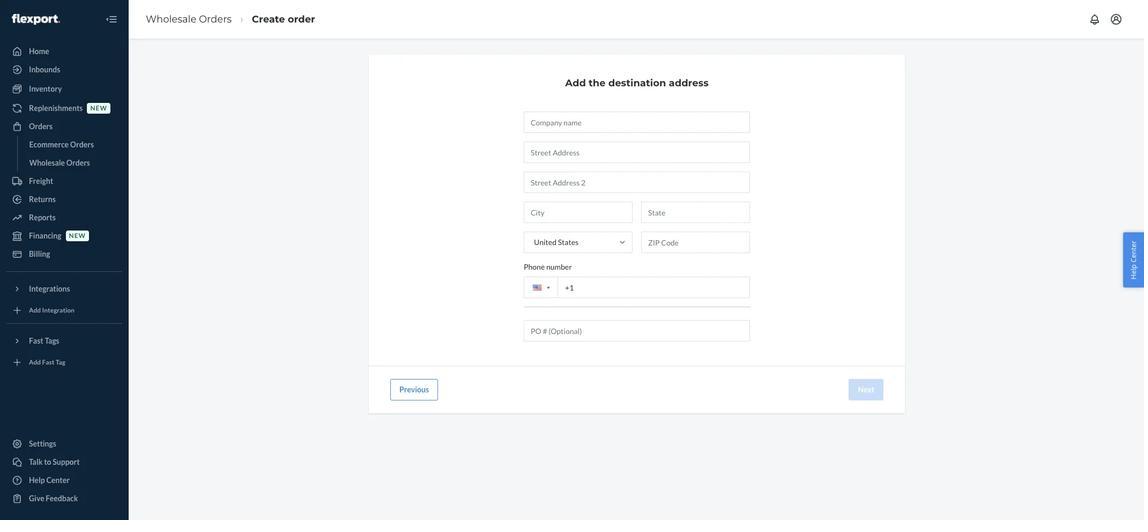 Task type: describe. For each thing, give the bounding box(es) containing it.
united states
[[534, 237, 579, 247]]

give feedback
[[29, 494, 78, 503]]

add for add integration
[[29, 306, 41, 314]]

center inside button
[[1129, 241, 1138, 263]]

billing link
[[6, 246, 122, 263]]

financing
[[29, 231, 61, 240]]

reports
[[29, 213, 56, 222]]

0 horizontal spatial center
[[46, 476, 70, 485]]

number
[[546, 262, 572, 271]]

wholesale orders link inside breadcrumbs navigation
[[146, 13, 232, 25]]

Street Address 2 text field
[[524, 172, 750, 193]]

united states: + 1 image
[[547, 287, 550, 289]]

next button
[[849, 379, 884, 400]]

previous
[[399, 385, 429, 394]]

give
[[29, 494, 44, 503]]

orders inside breadcrumbs navigation
[[199, 13, 232, 25]]

create order
[[252, 13, 315, 25]]

add for add fast tag
[[29, 358, 41, 366]]

open account menu image
[[1110, 13, 1123, 26]]

breadcrumbs navigation
[[137, 4, 324, 35]]

the
[[589, 77, 606, 89]]

open notifications image
[[1088, 13, 1101, 26]]

integrations button
[[6, 280, 122, 298]]

give feedback button
[[6, 490, 122, 507]]

fast inside fast tags dropdown button
[[29, 336, 43, 345]]

support
[[53, 457, 80, 466]]

add the destination address
[[565, 77, 709, 89]]

states
[[558, 237, 579, 247]]

wholesale orders inside breadcrumbs navigation
[[146, 13, 232, 25]]

billing
[[29, 249, 50, 258]]

integration
[[42, 306, 74, 314]]

reports link
[[6, 209, 122, 226]]

united
[[534, 237, 556, 247]]

help inside button
[[1129, 264, 1138, 279]]

State text field
[[641, 202, 750, 223]]

new for replenishments
[[90, 104, 107, 112]]

1 vertical spatial help center
[[29, 476, 70, 485]]

PO # (Optional) text field
[[524, 320, 750, 342]]

phone number
[[524, 262, 572, 271]]

tags
[[45, 336, 59, 345]]

help center inside button
[[1129, 241, 1138, 279]]

order
[[288, 13, 315, 25]]

add fast tag link
[[6, 354, 122, 371]]

home link
[[6, 43, 122, 60]]

add integration link
[[6, 302, 122, 319]]

orders inside ecommerce orders link
[[70, 140, 94, 149]]

1 vertical spatial wholesale
[[29, 158, 65, 167]]

new for financing
[[69, 232, 86, 240]]

create order link
[[252, 13, 315, 25]]

1 vertical spatial wholesale orders link
[[24, 154, 122, 172]]

next
[[858, 385, 874, 394]]

talk
[[29, 457, 43, 466]]



Task type: vqa. For each thing, say whether or not it's contained in the screenshot.
ORDERS
yes



Task type: locate. For each thing, give the bounding box(es) containing it.
wholesale orders link
[[146, 13, 232, 25], [24, 154, 122, 172]]

home
[[29, 47, 49, 56]]

address
[[669, 77, 709, 89]]

inventory link
[[6, 80, 122, 98]]

1 vertical spatial add
[[29, 306, 41, 314]]

0 vertical spatial wholesale orders link
[[146, 13, 232, 25]]

inbounds link
[[6, 61, 122, 78]]

add integration
[[29, 306, 74, 314]]

close navigation image
[[105, 13, 118, 26]]

orders left create
[[199, 13, 232, 25]]

destination
[[608, 77, 666, 89]]

add fast tag
[[29, 358, 65, 366]]

0 horizontal spatial wholesale
[[29, 158, 65, 167]]

0 vertical spatial center
[[1129, 241, 1138, 263]]

ecommerce orders link
[[24, 136, 122, 153]]

new down reports link on the top of the page
[[69, 232, 86, 240]]

orders inside orders link
[[29, 122, 53, 131]]

feedback
[[46, 494, 78, 503]]

fast inside add fast tag link
[[42, 358, 54, 366]]

0 horizontal spatial wholesale orders link
[[24, 154, 122, 172]]

help center button
[[1123, 232, 1144, 288]]

flexport logo image
[[12, 14, 60, 25]]

freight
[[29, 176, 53, 185]]

help center
[[1129, 241, 1138, 279], [29, 476, 70, 485]]

orders up ecommerce
[[29, 122, 53, 131]]

wholesale orders inside "wholesale orders" link
[[29, 158, 90, 167]]

1 horizontal spatial wholesale orders link
[[146, 13, 232, 25]]

ecommerce
[[29, 140, 69, 149]]

wholesale inside breadcrumbs navigation
[[146, 13, 196, 25]]

1 vertical spatial help
[[29, 476, 45, 485]]

settings
[[29, 439, 56, 448]]

new
[[90, 104, 107, 112], [69, 232, 86, 240]]

City text field
[[524, 202, 633, 223]]

create
[[252, 13, 285, 25]]

add left the
[[565, 77, 586, 89]]

Company name text field
[[524, 112, 750, 133]]

0 horizontal spatial help
[[29, 476, 45, 485]]

replenishments
[[29, 103, 83, 113]]

1 horizontal spatial wholesale orders
[[146, 13, 232, 25]]

1 vertical spatial wholesale orders
[[29, 158, 90, 167]]

settings link
[[6, 435, 122, 452]]

wholesale orders
[[146, 13, 232, 25], [29, 158, 90, 167]]

center
[[1129, 241, 1138, 263], [46, 476, 70, 485]]

fast left tag
[[42, 358, 54, 366]]

ZIP Code text field
[[641, 232, 750, 253]]

tag
[[56, 358, 65, 366]]

returns link
[[6, 191, 122, 208]]

freight link
[[6, 173, 122, 190]]

inbounds
[[29, 65, 60, 74]]

orders down ecommerce orders link
[[66, 158, 90, 167]]

help center link
[[6, 472, 122, 489]]

0 vertical spatial new
[[90, 104, 107, 112]]

0 vertical spatial wholesale
[[146, 13, 196, 25]]

0 vertical spatial wholesale orders
[[146, 13, 232, 25]]

1 horizontal spatial help center
[[1129, 241, 1138, 279]]

previous button
[[390, 379, 438, 400]]

0 vertical spatial fast
[[29, 336, 43, 345]]

add left integration
[[29, 306, 41, 314]]

1 vertical spatial center
[[46, 476, 70, 485]]

integrations
[[29, 284, 70, 293]]

Street Address text field
[[524, 142, 750, 163]]

0 horizontal spatial new
[[69, 232, 86, 240]]

0 horizontal spatial wholesale orders
[[29, 158, 90, 167]]

ecommerce orders
[[29, 140, 94, 149]]

1 vertical spatial new
[[69, 232, 86, 240]]

returns
[[29, 195, 56, 204]]

1 vertical spatial fast
[[42, 358, 54, 366]]

0 vertical spatial add
[[565, 77, 586, 89]]

wholesale
[[146, 13, 196, 25], [29, 158, 65, 167]]

talk to support
[[29, 457, 80, 466]]

add down fast tags
[[29, 358, 41, 366]]

orders
[[199, 13, 232, 25], [29, 122, 53, 131], [70, 140, 94, 149], [66, 158, 90, 167]]

1 (702) 123-4567 telephone field
[[524, 277, 750, 298]]

1 horizontal spatial help
[[1129, 264, 1138, 279]]

new up orders link
[[90, 104, 107, 112]]

2 vertical spatial add
[[29, 358, 41, 366]]

fast left the tags
[[29, 336, 43, 345]]

orders inside "wholesale orders" link
[[66, 158, 90, 167]]

to
[[44, 457, 51, 466]]

orders down orders link
[[70, 140, 94, 149]]

fast tags
[[29, 336, 59, 345]]

phone
[[524, 262, 545, 271]]

help
[[1129, 264, 1138, 279], [29, 476, 45, 485]]

1 horizontal spatial wholesale
[[146, 13, 196, 25]]

inventory
[[29, 84, 62, 93]]

fast
[[29, 336, 43, 345], [42, 358, 54, 366]]

0 vertical spatial help
[[1129, 264, 1138, 279]]

add for add the destination address
[[565, 77, 586, 89]]

1 horizontal spatial new
[[90, 104, 107, 112]]

orders link
[[6, 118, 122, 135]]

talk to support button
[[6, 454, 122, 471]]

1 horizontal spatial center
[[1129, 241, 1138, 263]]

fast tags button
[[6, 332, 122, 350]]

add
[[565, 77, 586, 89], [29, 306, 41, 314], [29, 358, 41, 366]]

0 vertical spatial help center
[[1129, 241, 1138, 279]]

0 horizontal spatial help center
[[29, 476, 70, 485]]



